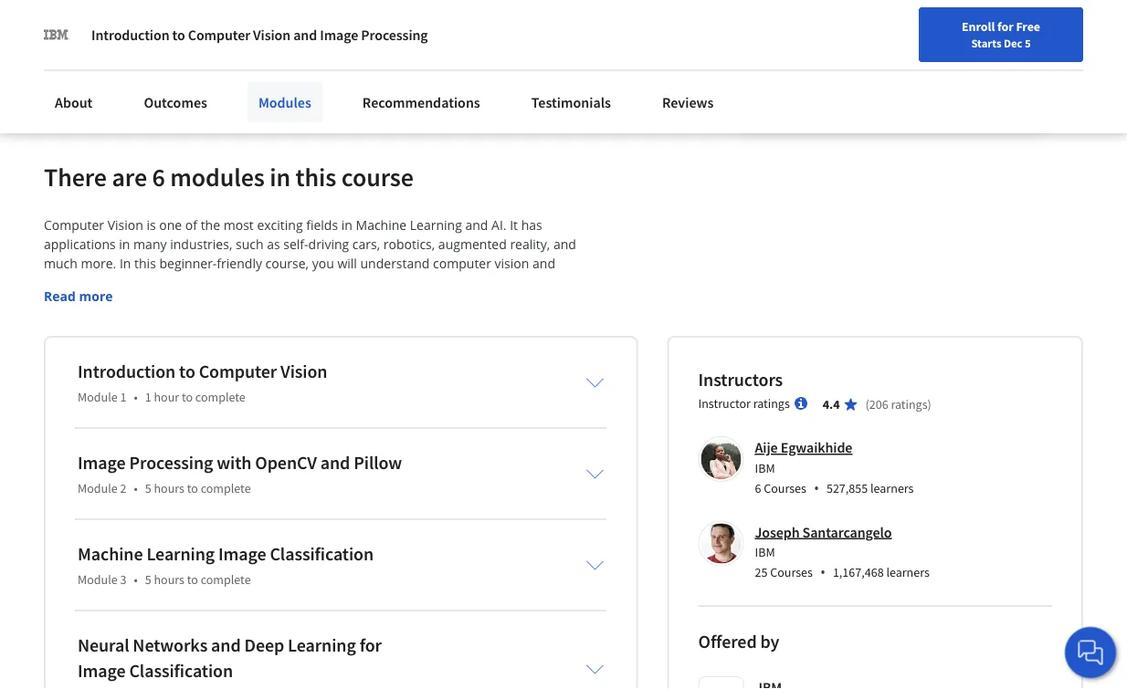Task type: describe. For each thing, give the bounding box(es) containing it.
neural networks and deep learning for image classification
[[78, 635, 382, 683]]

joseph
[[755, 524, 800, 542]]

will
[[338, 255, 357, 272]]

instructors
[[699, 369, 783, 392]]

4.4
[[823, 397, 840, 413]]

outcomes
[[144, 93, 207, 111]]

across
[[256, 274, 294, 292]]

and down "reality,"
[[533, 255, 556, 272]]

for inside neural networks and deep learning for image classification
[[360, 635, 382, 658]]

ibm for joseph santarcangelo
[[755, 545, 775, 561]]

• inside introduction to computer vision module 1 • 1 hour to complete
[[134, 389, 138, 406]]

by
[[761, 631, 780, 654]]

joseph santarcangelo ibm 25 courses • 1,167,468 learners
[[755, 524, 930, 583]]

most
[[224, 217, 254, 234]]

0 horizontal spatial 6
[[152, 161, 165, 193]]

• inside machine learning  image classification module 3 • 5 hours to complete
[[134, 572, 138, 589]]

learn
[[44, 274, 74, 292]]

reviews
[[662, 93, 714, 111]]

dec
[[1004, 36, 1023, 50]]

read more button
[[44, 287, 113, 306]]

learning inside the computer vision is one of the most exciting fields in machine learning and ai. it has applications in many industries, such as self-driving cars, robotics, augmented reality, and much more. in this beginner-friendly course, you will understand computer vision and learn about its various applications across many industries. read more
[[410, 217, 462, 234]]

hours inside machine learning  image classification module 3 • 5 hours to complete
[[154, 572, 185, 589]]

outcomes link
[[133, 82, 218, 122]]

industries.
[[334, 274, 396, 292]]

of
[[185, 217, 197, 234]]

0 vertical spatial many
[[133, 236, 167, 253]]

classification inside machine learning  image classification module 3 • 5 hours to complete
[[270, 543, 374, 566]]

( 206 ratings )
[[866, 397, 932, 413]]

aije egwaikhide link
[[755, 439, 853, 458]]

ai.
[[492, 217, 507, 234]]

learners for santarcangelo
[[887, 565, 930, 581]]

0 horizontal spatial in
[[119, 236, 130, 253]]

enroll for free starts dec 5
[[962, 18, 1041, 50]]

5 inside the image processing with opencv and  pillow module 2 • 5 hours to complete
[[145, 481, 151, 497]]

neural
[[78, 635, 129, 658]]

aije
[[755, 439, 778, 458]]

1,167,468
[[833, 565, 884, 581]]

free
[[1016, 18, 1041, 35]]

2 horizontal spatial in
[[342, 217, 353, 234]]

in
[[120, 255, 131, 272]]

0 vertical spatial applications
[[44, 236, 116, 253]]

• inside joseph santarcangelo ibm 25 courses • 1,167,468 learners
[[820, 563, 826, 583]]

has
[[521, 217, 543, 234]]

much
[[44, 255, 78, 272]]

cars,
[[353, 236, 380, 253]]

offered by
[[699, 631, 780, 654]]

networks
[[133, 635, 208, 658]]

• inside the image processing with opencv and  pillow module 2 • 5 hours to complete
[[134, 481, 138, 497]]

or
[[393, 26, 406, 44]]

(
[[866, 397, 870, 413]]

527,855
[[827, 480, 868, 497]]

offered
[[699, 631, 757, 654]]

to inside the image processing with opencv and  pillow module 2 • 5 hours to complete
[[187, 481, 198, 497]]

module for introduction
[[78, 389, 118, 406]]

and inside neural networks and deep learning for image classification
[[211, 635, 241, 658]]

about link
[[44, 82, 104, 122]]

complete for computer
[[195, 389, 246, 406]]

and up augmented
[[466, 217, 488, 234]]

processing inside the image processing with opencv and  pillow module 2 • 5 hours to complete
[[129, 452, 213, 475]]

1 vertical spatial this
[[296, 161, 337, 193]]

modules
[[258, 93, 311, 111]]

introduction for introduction to computer vision and image processing
[[91, 26, 170, 44]]

profile,
[[294, 26, 338, 44]]

are
[[112, 161, 147, 193]]

recommendations
[[363, 93, 480, 111]]

various
[[133, 274, 177, 292]]

1 horizontal spatial applications
[[180, 274, 252, 292]]

industries,
[[170, 236, 232, 253]]

about
[[78, 274, 113, 292]]

it
[[510, 217, 518, 234]]

complete for image
[[201, 572, 251, 589]]

starts
[[972, 36, 1002, 50]]

module for machine
[[78, 572, 118, 589]]

opencv
[[255, 452, 317, 475]]

coursera career certificate image
[[738, 0, 1043, 121]]

as
[[267, 236, 280, 253]]

there
[[44, 161, 107, 193]]

coursera image
[[15, 15, 131, 44]]

is
[[147, 217, 156, 234]]

aije egwaikhide image
[[701, 440, 741, 480]]

understand
[[360, 255, 430, 272]]

0 horizontal spatial ratings
[[753, 396, 790, 412]]

module inside the image processing with opencv and  pillow module 2 • 5 hours to complete
[[78, 481, 118, 497]]

image inside the image processing with opencv and  pillow module 2 • 5 hours to complete
[[78, 452, 126, 475]]

modules link
[[248, 82, 322, 122]]

more.
[[81, 255, 116, 272]]

0 vertical spatial in
[[270, 161, 291, 193]]

course,
[[266, 255, 309, 272]]

instructor
[[699, 396, 751, 412]]

computer for introduction to computer vision and image processing
[[188, 26, 250, 44]]

reality,
[[510, 236, 550, 253]]

vision
[[495, 255, 529, 272]]

computer vision is one of the most exciting fields in machine learning and ai. it has applications in many industries, such as self-driving cars, robotics, augmented reality, and much more. in this beginner-friendly course, you will understand computer vision and learn about its various applications across many industries. read more
[[44, 217, 580, 305]]

introduction to computer vision module 1 • 1 hour to complete
[[78, 361, 327, 406]]

cv
[[409, 26, 425, 44]]

vision inside the computer vision is one of the most exciting fields in machine learning and ai. it has applications in many industries, such as self-driving cars, robotics, augmented reality, and much more. in this beginner-friendly course, you will understand computer vision and learn about its various applications across many industries. read more
[[107, 217, 143, 234]]

its
[[116, 274, 130, 292]]

self-
[[283, 236, 308, 253]]



Task type: locate. For each thing, give the bounding box(es) containing it.
1 vertical spatial processing
[[129, 452, 213, 475]]

module left 3
[[78, 572, 118, 589]]

2 vertical spatial this
[[134, 255, 156, 272]]

linkedin
[[239, 26, 291, 44]]

hours right 2
[[154, 481, 185, 497]]

your
[[208, 26, 236, 44]]

2 vertical spatial vision
[[281, 361, 327, 384]]

5 right 3
[[145, 572, 151, 589]]

complete up deep
[[201, 572, 251, 589]]

and left deep
[[211, 635, 241, 658]]

to
[[172, 26, 185, 44], [192, 26, 205, 44], [179, 361, 195, 384], [182, 389, 193, 406], [187, 481, 198, 497], [187, 572, 198, 589]]

6 down aije
[[755, 480, 762, 497]]

2 vertical spatial computer
[[199, 361, 277, 384]]

2 vertical spatial complete
[[201, 572, 251, 589]]

6 right are
[[152, 161, 165, 193]]

1 vertical spatial vision
[[107, 217, 143, 234]]

machine learning  image classification module 3 • 5 hours to complete
[[78, 543, 374, 589]]

0 vertical spatial 5
[[1025, 36, 1031, 50]]

courses down aije egwaikhide link
[[764, 480, 807, 497]]

computer inside introduction to computer vision module 1 • 1 hour to complete
[[199, 361, 277, 384]]

hours right 3
[[154, 572, 185, 589]]

0 vertical spatial computer
[[188, 26, 250, 44]]

machine up 3
[[78, 543, 143, 566]]

courses right 25
[[770, 565, 813, 581]]

1 vertical spatial machine
[[78, 543, 143, 566]]

1 vertical spatial classification
[[129, 660, 233, 683]]

and right "reality,"
[[554, 236, 576, 253]]

this up fields at left top
[[296, 161, 337, 193]]

1 horizontal spatial for
[[998, 18, 1014, 35]]

introduction inside introduction to computer vision module 1 • 1 hour to complete
[[78, 361, 176, 384]]

testimonials link
[[521, 82, 622, 122]]

2
[[120, 481, 126, 497]]

chat with us image
[[1076, 639, 1106, 668]]

module left 2
[[78, 481, 118, 497]]

machine inside machine learning  image classification module 3 • 5 hours to complete
[[78, 543, 143, 566]]

ibm for aije egwaikhide
[[755, 460, 775, 477]]

0 vertical spatial vision
[[253, 26, 291, 44]]

0 vertical spatial this
[[102, 26, 125, 44]]

machine
[[356, 217, 407, 234], [78, 543, 143, 566]]

courses
[[764, 480, 807, 497], [770, 565, 813, 581]]

1 vertical spatial complete
[[201, 481, 251, 497]]

2 1 from the left
[[145, 389, 151, 406]]

this right add
[[102, 26, 125, 44]]

complete inside machine learning  image classification module 3 • 5 hours to complete
[[201, 572, 251, 589]]

2 module from the top
[[78, 481, 118, 497]]

1 vertical spatial learning
[[147, 543, 215, 566]]

ibm down aije
[[755, 460, 775, 477]]

module inside machine learning  image classification module 3 • 5 hours to complete
[[78, 572, 118, 589]]

• right 3
[[134, 572, 138, 589]]

add
[[75, 26, 99, 44]]

this
[[102, 26, 125, 44], [296, 161, 337, 193], [134, 255, 156, 272]]

206
[[870, 397, 889, 413]]

ibm up 25
[[755, 545, 775, 561]]

with
[[217, 452, 252, 475]]

hours inside the image processing with opencv and  pillow module 2 • 5 hours to complete
[[154, 481, 185, 497]]

ibm inside aije egwaikhide ibm 6 courses • 527,855 learners
[[755, 460, 775, 477]]

processing left with
[[129, 452, 213, 475]]

1 horizontal spatial in
[[270, 161, 291, 193]]

1 ibm from the top
[[755, 460, 775, 477]]

vision for introduction to computer vision and image processing
[[253, 26, 291, 44]]

5 inside machine learning  image classification module 3 • 5 hours to complete
[[145, 572, 151, 589]]

2 vertical spatial 5
[[145, 572, 151, 589]]

computer for introduction to computer vision module 1 • 1 hour to complete
[[199, 361, 277, 384]]

0 vertical spatial for
[[998, 18, 1014, 35]]

module left hour
[[78, 389, 118, 406]]

1 vertical spatial in
[[342, 217, 353, 234]]

egwaikhide
[[781, 439, 853, 458]]

0 vertical spatial classification
[[270, 543, 374, 566]]

learners inside joseph santarcangelo ibm 25 courses • 1,167,468 learners
[[887, 565, 930, 581]]

complete right hour
[[195, 389, 246, 406]]

add this credential to your linkedin profile, resume, or cv
[[75, 26, 425, 44]]

0 vertical spatial courses
[[764, 480, 807, 497]]

1 horizontal spatial learning
[[288, 635, 356, 658]]

image left or
[[320, 26, 358, 44]]

)
[[928, 397, 932, 413]]

computer
[[433, 255, 491, 272]]

course
[[342, 161, 414, 193]]

1 vertical spatial 6
[[755, 480, 762, 497]]

about
[[55, 93, 93, 111]]

courses for aije
[[764, 480, 807, 497]]

0 horizontal spatial this
[[102, 26, 125, 44]]

courses inside aije egwaikhide ibm 6 courses • 527,855 learners
[[764, 480, 807, 497]]

classification inside neural networks and deep learning for image classification
[[129, 660, 233, 683]]

•
[[134, 389, 138, 406], [814, 479, 820, 498], [134, 481, 138, 497], [820, 563, 826, 583], [134, 572, 138, 589]]

learners
[[871, 480, 914, 497], [887, 565, 930, 581]]

5 inside enroll for free starts dec 5
[[1025, 36, 1031, 50]]

introduction for introduction to computer vision module 1 • 1 hour to complete
[[78, 361, 176, 384]]

neural networks and deep learning for image classification button
[[63, 622, 619, 690]]

1 vertical spatial many
[[297, 274, 331, 292]]

many down 'is'
[[133, 236, 167, 253]]

ibm inside joseph santarcangelo ibm 25 courses • 1,167,468 learners
[[755, 545, 775, 561]]

learners right 527,855
[[871, 480, 914, 497]]

0 vertical spatial complete
[[195, 389, 246, 406]]

friendly
[[217, 255, 262, 272]]

beginner-
[[159, 255, 217, 272]]

ibm image
[[44, 22, 69, 48]]

1 hours from the top
[[154, 481, 185, 497]]

to inside machine learning  image classification module 3 • 5 hours to complete
[[187, 572, 198, 589]]

and right linkedin
[[293, 26, 317, 44]]

learning inside neural networks and deep learning for image classification
[[288, 635, 356, 658]]

6 inside aije egwaikhide ibm 6 courses • 527,855 learners
[[755, 480, 762, 497]]

complete inside introduction to computer vision module 1 • 1 hour to complete
[[195, 389, 246, 406]]

vision for introduction to computer vision module 1 • 1 hour to complete
[[281, 361, 327, 384]]

instructor ratings
[[699, 396, 790, 412]]

machine inside the computer vision is one of the most exciting fields in machine learning and ai. it has applications in many industries, such as self-driving cars, robotics, augmented reality, and much more. in this beginner-friendly course, you will understand computer vision and learn about its various applications across many industries. read more
[[356, 217, 407, 234]]

0 horizontal spatial learning
[[147, 543, 215, 566]]

in up in in the left of the page
[[119, 236, 130, 253]]

resume,
[[341, 26, 390, 44]]

0 vertical spatial learners
[[871, 480, 914, 497]]

• inside aije egwaikhide ibm 6 courses • 527,855 learners
[[814, 479, 820, 498]]

1 module from the top
[[78, 389, 118, 406]]

learners right 1,167,468
[[887, 565, 930, 581]]

0 vertical spatial processing
[[361, 26, 428, 44]]

and inside the image processing with opencv and  pillow module 2 • 5 hours to complete
[[321, 452, 350, 475]]

applications down friendly
[[180, 274, 252, 292]]

ratings right the '206' on the right bottom of page
[[891, 397, 928, 413]]

vision inside introduction to computer vision module 1 • 1 hour to complete
[[281, 361, 327, 384]]

and left pillow
[[321, 452, 350, 475]]

santarcangelo
[[803, 524, 892, 542]]

1 horizontal spatial 1
[[145, 389, 151, 406]]

in right fields at left top
[[342, 217, 353, 234]]

courses inside joseph santarcangelo ibm 25 courses • 1,167,468 learners
[[770, 565, 813, 581]]

1 vertical spatial hours
[[154, 572, 185, 589]]

2 vertical spatial module
[[78, 572, 118, 589]]

augmented
[[438, 236, 507, 253]]

applications up more.
[[44, 236, 116, 253]]

1 vertical spatial computer
[[44, 217, 104, 234]]

1
[[120, 389, 126, 406], [145, 389, 151, 406]]

1 vertical spatial applications
[[180, 274, 252, 292]]

robotics,
[[384, 236, 435, 253]]

1 horizontal spatial this
[[134, 255, 156, 272]]

5 right 2
[[145, 481, 151, 497]]

many down you
[[297, 274, 331, 292]]

introduction to computer vision and image processing
[[91, 26, 428, 44]]

0 vertical spatial ibm
[[755, 460, 775, 477]]

one
[[159, 217, 182, 234]]

0 vertical spatial hours
[[154, 481, 185, 497]]

ratings down instructors
[[753, 396, 790, 412]]

0 vertical spatial machine
[[356, 217, 407, 234]]

courses for joseph
[[770, 565, 813, 581]]

driving
[[308, 236, 349, 253]]

the
[[201, 217, 220, 234]]

1 horizontal spatial ratings
[[891, 397, 928, 413]]

hour
[[154, 389, 179, 406]]

• left 1,167,468
[[820, 563, 826, 583]]

recommendations link
[[352, 82, 491, 122]]

1 vertical spatial introduction
[[78, 361, 176, 384]]

many
[[133, 236, 167, 253], [297, 274, 331, 292]]

0 horizontal spatial applications
[[44, 236, 116, 253]]

image down the image processing with opencv and  pillow module 2 • 5 hours to complete
[[218, 543, 266, 566]]

more
[[79, 288, 113, 305]]

this right in in the left of the page
[[134, 255, 156, 272]]

3 module from the top
[[78, 572, 118, 589]]

introduction up hour
[[78, 361, 176, 384]]

2 ibm from the top
[[755, 545, 775, 561]]

hours
[[154, 481, 185, 497], [154, 572, 185, 589]]

joseph santarcangelo link
[[755, 524, 892, 542]]

25
[[755, 565, 768, 581]]

image inside neural networks and deep learning for image classification
[[78, 660, 126, 683]]

modules
[[170, 161, 265, 193]]

• right 2
[[134, 481, 138, 497]]

joseph santarcangelo image
[[701, 524, 741, 564]]

0 horizontal spatial classification
[[129, 660, 233, 683]]

0 horizontal spatial machine
[[78, 543, 143, 566]]

1 vertical spatial for
[[360, 635, 382, 658]]

image inside machine learning  image classification module 3 • 5 hours to complete
[[218, 543, 266, 566]]

1 horizontal spatial processing
[[361, 26, 428, 44]]

0 horizontal spatial many
[[133, 236, 167, 253]]

6
[[152, 161, 165, 193], [755, 480, 762, 497]]

1 1 from the left
[[120, 389, 126, 406]]

5 right dec
[[1025, 36, 1031, 50]]

• left hour
[[134, 389, 138, 406]]

2 horizontal spatial learning
[[410, 217, 462, 234]]

image up 2
[[78, 452, 126, 475]]

2 vertical spatial in
[[119, 236, 130, 253]]

complete down with
[[201, 481, 251, 497]]

2 hours from the top
[[154, 572, 185, 589]]

computer inside the computer vision is one of the most exciting fields in machine learning and ai. it has applications in many industries, such as self-driving cars, robotics, augmented reality, and much more. in this beginner-friendly course, you will understand computer vision and learn about its various applications across many industries. read more
[[44, 217, 104, 234]]

menu item
[[793, 18, 911, 78]]

enroll
[[962, 18, 995, 35]]

2 vertical spatial learning
[[288, 635, 356, 658]]

complete inside the image processing with opencv and  pillow module 2 • 5 hours to complete
[[201, 481, 251, 497]]

0 vertical spatial module
[[78, 389, 118, 406]]

ibm
[[755, 460, 775, 477], [755, 545, 775, 561]]

1 vertical spatial 5
[[145, 481, 151, 497]]

image processing with opencv and  pillow module 2 • 5 hours to complete
[[78, 452, 402, 497]]

2 horizontal spatial this
[[296, 161, 337, 193]]

module inside introduction to computer vision module 1 • 1 hour to complete
[[78, 389, 118, 406]]

aije egwaikhide ibm 6 courses • 527,855 learners
[[755, 439, 914, 498]]

learners inside aije egwaikhide ibm 6 courses • 527,855 learners
[[871, 480, 914, 497]]

this inside the computer vision is one of the most exciting fields in machine learning and ai. it has applications in many industries, such as self-driving cars, robotics, augmented reality, and much more. in this beginner-friendly course, you will understand computer vision and learn about its various applications across many industries. read more
[[134, 255, 156, 272]]

0 vertical spatial learning
[[410, 217, 462, 234]]

learning inside machine learning  image classification module 3 • 5 hours to complete
[[147, 543, 215, 566]]

classification
[[270, 543, 374, 566], [129, 660, 233, 683]]

• left 527,855
[[814, 479, 820, 498]]

1 horizontal spatial many
[[297, 274, 331, 292]]

1 horizontal spatial machine
[[356, 217, 407, 234]]

for inside enroll for free starts dec 5
[[998, 18, 1014, 35]]

image down neural
[[78, 660, 126, 683]]

learners for egwaikhide
[[871, 480, 914, 497]]

1 horizontal spatial 6
[[755, 480, 762, 497]]

1 vertical spatial learners
[[887, 565, 930, 581]]

such
[[236, 236, 264, 253]]

1 vertical spatial module
[[78, 481, 118, 497]]

0 vertical spatial introduction
[[91, 26, 170, 44]]

1 vertical spatial courses
[[770, 565, 813, 581]]

0 horizontal spatial processing
[[129, 452, 213, 475]]

pillow
[[354, 452, 402, 475]]

testimonials
[[532, 93, 611, 111]]

exciting
[[257, 217, 303, 234]]

1 vertical spatial ibm
[[755, 545, 775, 561]]

credential
[[128, 26, 189, 44]]

0 vertical spatial 6
[[152, 161, 165, 193]]

reviews link
[[651, 82, 725, 122]]

complete
[[195, 389, 246, 406], [201, 481, 251, 497], [201, 572, 251, 589]]

there are 6 modules in this course
[[44, 161, 414, 193]]

None search field
[[246, 11, 401, 48]]

fields
[[306, 217, 338, 234]]

1 horizontal spatial classification
[[270, 543, 374, 566]]

0 horizontal spatial for
[[360, 635, 382, 658]]

read
[[44, 288, 76, 305]]

introduction right ibm image
[[91, 26, 170, 44]]

machine up cars,
[[356, 217, 407, 234]]

3
[[120, 572, 126, 589]]

deep
[[244, 635, 284, 658]]

in up exciting
[[270, 161, 291, 193]]

0 horizontal spatial 1
[[120, 389, 126, 406]]

processing up recommendations
[[361, 26, 428, 44]]



Task type: vqa. For each thing, say whether or not it's contained in the screenshot.
the top 'Quiz'
no



